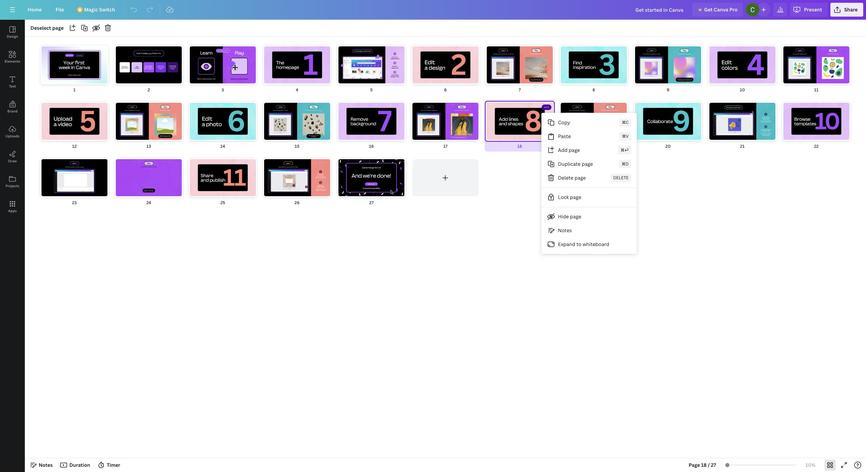 Task type: locate. For each thing, give the bounding box(es) containing it.
notes button
[[542, 224, 638, 237], [28, 460, 56, 471]]

17
[[444, 143, 448, 149]]

timer button
[[96, 460, 123, 471]]

uploads
[[5, 134, 19, 138]]

add
[[559, 147, 568, 153], [218, 188, 316, 256]]

page up duplicate page
[[569, 147, 580, 153]]

paste
[[559, 133, 571, 139]]

1 horizontal spatial notes button
[[542, 224, 638, 237]]

0 horizontal spatial add
[[218, 188, 316, 256]]

apps
[[8, 208, 17, 213]]

magic switch button
[[72, 3, 121, 17]]

hide page button
[[542, 210, 638, 224]]

notes
[[559, 227, 572, 234], [39, 462, 53, 468]]

lines
[[326, 188, 431, 256]]

1 vertical spatial 18
[[702, 462, 707, 468]]

page 18 / 27
[[689, 462, 717, 468]]

projects
[[6, 183, 19, 188]]

13
[[146, 143, 151, 149]]

timer
[[107, 462, 120, 468]]

page right hide on the top right
[[571, 213, 582, 220]]

switch
[[99, 6, 115, 13]]

page inside hide page button
[[571, 213, 582, 220]]

10
[[740, 87, 746, 93]]

notes down hide on the top right
[[559, 227, 572, 234]]

0 vertical spatial notes button
[[542, 224, 638, 237]]

design
[[7, 34, 18, 39]]

get canva pro
[[705, 6, 738, 13]]

0 vertical spatial add
[[559, 147, 568, 153]]

lock
[[559, 194, 569, 200]]

1 vertical spatial add
[[218, 188, 316, 256]]

page right deselect
[[52, 25, 64, 31]]

draw button
[[0, 144, 25, 169]]

1 horizontal spatial add
[[559, 147, 568, 153]]

page for duplicate page
[[582, 161, 594, 167]]

page for hide page
[[571, 213, 582, 220]]

share button
[[831, 3, 864, 17]]

7
[[519, 87, 521, 93]]

deselect page button
[[28, 22, 66, 34]]

delete
[[614, 175, 629, 181]]

16
[[369, 143, 374, 149]]

design button
[[0, 20, 25, 45]]

side panel tab list
[[0, 20, 25, 219]]

1 horizontal spatial notes
[[559, 227, 572, 234]]

notes button left duration button
[[28, 460, 56, 471]]

notes left duration button
[[39, 462, 53, 468]]

page inside the deselect page button
[[52, 25, 64, 31]]

21
[[741, 143, 745, 149]]

/
[[708, 462, 710, 468]]

1 horizontal spatial 18
[[702, 462, 707, 468]]

14
[[221, 143, 225, 149]]

expand to whiteboard button
[[542, 237, 638, 251]]

add page
[[559, 147, 580, 153]]

uploads button
[[0, 119, 25, 144]]

8
[[497, 22, 688, 447], [593, 87, 596, 93]]

3
[[222, 87, 224, 93]]

0 horizontal spatial notes button
[[28, 460, 56, 471]]

page for deselect page
[[52, 25, 64, 31]]

projects button
[[0, 169, 25, 194]]

page right duplicate
[[582, 161, 594, 167]]

deselect
[[30, 25, 51, 31]]

0 horizontal spatial 18
[[518, 143, 523, 149]]

18
[[518, 143, 523, 149], [702, 462, 707, 468]]

page
[[52, 25, 64, 31], [569, 147, 580, 153], [582, 161, 594, 167], [575, 174, 586, 181], [571, 194, 582, 200], [571, 213, 582, 220]]

15
[[295, 143, 300, 149]]

Design title text field
[[630, 3, 690, 17]]

duplicate page
[[559, 161, 594, 167]]

page for lock page
[[571, 194, 582, 200]]

page right delete
[[575, 174, 586, 181]]

0 vertical spatial 27
[[369, 200, 374, 206]]

1 vertical spatial notes button
[[28, 460, 56, 471]]

0 horizontal spatial 27
[[369, 200, 374, 206]]

1 horizontal spatial 27
[[712, 462, 717, 468]]

11
[[815, 87, 819, 93]]

duration button
[[58, 460, 93, 471]]

page 18 / 27 button
[[687, 460, 719, 471]]

apps button
[[0, 194, 25, 219]]

27 inside button
[[712, 462, 717, 468]]

26
[[295, 200, 300, 206]]

1 vertical spatial 27
[[712, 462, 717, 468]]

present
[[805, 6, 823, 13]]

to
[[577, 241, 582, 247]]

27
[[369, 200, 374, 206], [712, 462, 717, 468]]

23
[[72, 200, 77, 206]]

1 vertical spatial notes
[[39, 462, 53, 468]]

notes button up expand to whiteboard
[[542, 224, 638, 237]]

0 horizontal spatial notes
[[39, 462, 53, 468]]

page right lock
[[571, 194, 582, 200]]

home link
[[22, 3, 47, 17]]

page inside lock page 'button'
[[571, 194, 582, 200]]

canva
[[714, 6, 729, 13]]

⌘v
[[623, 133, 629, 139]]

elements
[[5, 59, 20, 64]]

9
[[667, 87, 670, 93]]

2
[[148, 87, 150, 93]]



Task type: vqa. For each thing, say whether or not it's contained in the screenshot.
the Home
yes



Task type: describe. For each thing, give the bounding box(es) containing it.
5
[[370, 87, 373, 93]]

4
[[296, 87, 299, 93]]

brand button
[[0, 94, 25, 119]]

share
[[845, 6, 859, 13]]

delete page
[[559, 174, 586, 181]]

duration
[[69, 462, 90, 468]]

magic
[[84, 6, 98, 13]]

main menu bar
[[0, 0, 867, 20]]

text
[[9, 84, 16, 89]]

0 vertical spatial notes
[[559, 227, 572, 234]]

page for add page
[[569, 147, 580, 153]]

1
[[73, 87, 76, 93]]

⌘c
[[623, 119, 629, 125]]

lock page button
[[542, 190, 638, 204]]

get
[[705, 6, 713, 13]]

20
[[666, 143, 671, 149]]

magic switch
[[84, 6, 115, 13]]

brand
[[7, 109, 18, 114]]

text button
[[0, 70, 25, 94]]

home
[[28, 6, 42, 13]]

page for delete page
[[575, 174, 586, 181]]

elements button
[[0, 45, 25, 70]]

add for add lines
[[218, 188, 316, 256]]

deselect page
[[30, 25, 64, 31]]

file button
[[50, 3, 70, 17]]

24
[[146, 200, 151, 206]]

present button
[[791, 3, 828, 17]]

expand
[[559, 241, 576, 247]]

hide
[[559, 213, 569, 220]]

add lines
[[218, 188, 431, 256]]

pro
[[730, 6, 738, 13]]

draw
[[8, 158, 17, 163]]

expand to whiteboard
[[559, 241, 610, 247]]

22
[[815, 143, 820, 149]]

delete
[[559, 174, 574, 181]]

10% button
[[800, 460, 823, 471]]

add for add page
[[559, 147, 568, 153]]

copy
[[559, 119, 571, 126]]

lock page
[[559, 194, 582, 200]]

get canva pro button
[[693, 3, 744, 17]]

0 vertical spatial 18
[[518, 143, 523, 149]]

⌘d
[[622, 161, 629, 167]]

⌘⏎
[[621, 147, 629, 153]]

10%
[[806, 462, 816, 468]]

12
[[72, 143, 77, 149]]

file
[[56, 6, 64, 13]]

18 inside page 18 / 27 button
[[702, 462, 707, 468]]

whiteboard
[[583, 241, 610, 247]]

duplicate
[[559, 161, 581, 167]]

hide page
[[559, 213, 582, 220]]

page
[[689, 462, 701, 468]]

25
[[221, 200, 225, 206]]

6
[[445, 87, 447, 93]]



